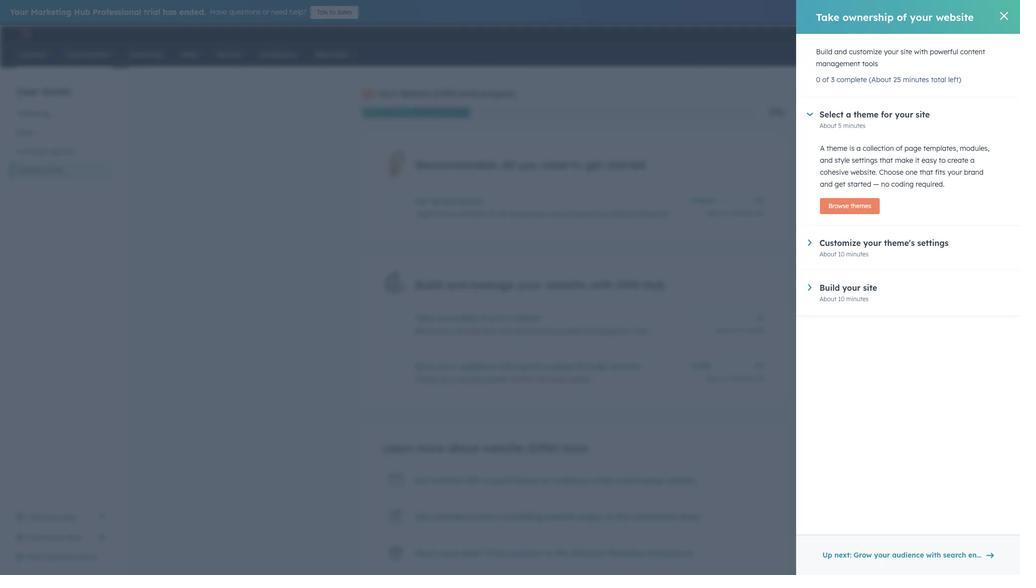 Task type: describe. For each thing, give the bounding box(es) containing it.
a
[[821, 144, 825, 153]]

creating
[[554, 476, 587, 485]]

hubspot inside set up the basics import your contacts, invite teammates, and understand hubspot properties
[[605, 210, 634, 219]]

help button
[[906, 25, 923, 41]]

engine- inside button
[[969, 551, 996, 560]]

view
[[28, 513, 44, 522]]

directory
[[648, 548, 685, 558]]

browse themes
[[829, 202, 872, 210]]

ownership for take ownership of your website build and customize your site with powerful content management tools
[[436, 313, 478, 323]]

take ownership of your website
[[817, 11, 974, 23]]

a left hands-
[[432, 512, 437, 522]]

about inside customize your theme's settings about 10 minutes
[[820, 250, 837, 258]]

powerful inside build and customize your site with powerful content management tools
[[931, 47, 959, 56]]

27%
[[770, 108, 786, 118]]

team
[[66, 533, 83, 542]]

cohesive
[[821, 168, 849, 177]]

to inside button
[[330, 8, 336, 16]]

your inside set up the basics import your contacts, invite teammates, and understand hubspot properties
[[441, 210, 455, 219]]

invite
[[489, 210, 507, 219]]

powerful inside take ownership of your website build and customize your site with powerful content management tools
[[529, 327, 558, 336]]

for
[[882, 110, 893, 120]]

1 vertical spatial hub
[[643, 278, 666, 292]]

need
[[415, 548, 436, 558]]

caret image for customize
[[809, 240, 812, 246]]

grow your audience with search engine-friendly content publish your site and attract visitors with your content
[[415, 361, 640, 384]]

1 horizontal spatial demo
[[678, 512, 700, 522]]

browse
[[829, 202, 850, 210]]

overview
[[46, 553, 76, 562]]

you
[[519, 158, 539, 172]]

talk
[[317, 8, 328, 16]]

management inside build and customize your site with powerful content management tools
[[817, 59, 861, 68]]

view your plan
[[28, 513, 76, 522]]

tools inside build and customize your site with powerful content management tools
[[863, 59, 879, 68]]

audience inside grow your audience with search engine-friendly content publish your site and attract visitors with your content
[[459, 361, 496, 371]]

start overview demo link
[[10, 547, 112, 567]]

questions
[[229, 7, 261, 16]]

contacts,
[[457, 210, 487, 219]]

2 vertical spatial (cms)
[[528, 441, 559, 455]]

customize
[[820, 238, 861, 248]]

partner
[[514, 548, 544, 558]]

link opens in a new window image inside the need some help? find a partner in the hubspot solutions directory link
[[687, 549, 694, 561]]

take for take ownership of your website build and customize your site with powerful content management tools
[[415, 313, 434, 323]]

properties
[[636, 210, 669, 219]]

import
[[415, 210, 439, 219]]

1 vertical spatial in
[[546, 548, 554, 558]]

started inside a theme is a collection of page templates, modules, and style settings that make it easy to create a cohesive website. choose one that fits your brand and get started — no coding required.
[[848, 180, 872, 189]]

notifications image
[[944, 29, 953, 38]]

modules,
[[961, 144, 990, 153]]

solutions
[[608, 548, 645, 558]]

(about
[[870, 75, 892, 84]]

up
[[823, 551, 833, 560]]

16
[[725, 375, 731, 382]]

search inside button
[[944, 551, 967, 560]]

marketplaces button
[[883, 25, 904, 41]]

invite
[[28, 533, 47, 542]]

basics
[[458, 196, 483, 206]]

a left high-
[[590, 476, 595, 485]]

about 13 minutes left
[[706, 210, 766, 217]]

is
[[850, 144, 855, 153]]

your for your marketing hub professional trial has ended. have questions or need help?
[[10, 7, 28, 17]]

teammates,
[[509, 210, 549, 219]]

10 inside build your site about 10 minutes
[[839, 295, 845, 303]]

set
[[415, 196, 428, 206]]

your inside button
[[875, 551, 891, 560]]

website right performing
[[666, 476, 696, 485]]

music
[[975, 29, 993, 37]]

customize your theme's settings about 10 minutes
[[820, 238, 949, 258]]

0 vertical spatial started
[[607, 158, 646, 172]]

this
[[616, 512, 630, 522]]

0 horizontal spatial started
[[432, 476, 461, 485]]

with inside take ownership of your website build and customize your site with powerful content management tools
[[513, 327, 527, 336]]

1 vertical spatial hubspot
[[571, 548, 606, 558]]

grow your audience with search engine-friendly content button
[[415, 361, 685, 371]]

and inside take ownership of your website build and customize your site with powerful content management tools
[[434, 327, 446, 336]]

tools inside take ownership of your website build and customize your site with powerful content management tools
[[633, 327, 649, 336]]

left for invite
[[757, 210, 766, 217]]

left)
[[949, 75, 962, 84]]

of left 3 on the right
[[823, 75, 830, 84]]

select a theme for your site about 5 minutes
[[820, 110, 930, 129]]

templates,
[[924, 144, 959, 153]]

build for build and manage your website with cms hub
[[415, 278, 443, 292]]

build for build and customize your site with powerful content management tools
[[817, 47, 833, 56]]

coding
[[892, 180, 914, 189]]

website up "take ownership of your website" 'button'
[[546, 278, 587, 292]]

up next: grow your audience with search engine-friendly
[[823, 551, 1021, 560]]

some
[[439, 548, 460, 558]]

user
[[16, 85, 39, 97]]

caret image
[[809, 284, 812, 291]]

marketing inside button
[[16, 109, 49, 118]]

need inside the your marketing hub professional trial has ended. have questions or need help?
[[271, 7, 288, 16]]

one
[[906, 168, 918, 177]]

building
[[511, 512, 544, 522]]

management inside take ownership of your website build and customize your site with powerful content management tools
[[587, 327, 631, 336]]

build your site about 10 minutes
[[820, 283, 878, 303]]

fits
[[936, 168, 946, 177]]

close image
[[997, 8, 1005, 16]]

set up the basics button
[[415, 196, 685, 206]]

about 25 minutes
[[716, 327, 766, 334]]

and inside set up the basics import your contacts, invite teammates, and understand hubspot properties
[[550, 210, 563, 219]]

[object object] complete progress bar for content
[[691, 364, 711, 367]]

recommended: all you need to get started
[[415, 158, 646, 172]]

grow inside grow your audience with search engine-friendly content publish your site and attract visitors with your content
[[415, 361, 436, 371]]

minutes inside build your site about 10 minutes
[[847, 295, 869, 303]]

pages
[[579, 512, 604, 522]]

select
[[820, 110, 844, 120]]

tools left progress
[[459, 89, 478, 99]]

your inside 'button'
[[49, 533, 64, 542]]

of inside a theme is a collection of page templates, modules, and style settings that make it easy to create a cohesive website. choose one that fits your brand and get started — no coding required.
[[897, 144, 903, 153]]

link opens in a new window image inside the need some help? find a partner in the hubspot solutions directory link
[[687, 551, 694, 558]]

about inside build your site about 10 minutes
[[820, 295, 837, 303]]

themes
[[851, 202, 872, 210]]

audience inside button
[[893, 551, 925, 560]]

take ownership of your website button
[[415, 313, 685, 323]]

about
[[448, 441, 480, 455]]

more
[[417, 441, 445, 455]]

need some help? find a partner in the hubspot solutions directory
[[415, 548, 685, 558]]

1 vertical spatial need
[[542, 158, 568, 172]]

40%
[[753, 197, 766, 204]]

caret image for select
[[807, 113, 814, 116]]

page
[[905, 144, 922, 153]]

your for your website (cms) tools progress
[[378, 89, 397, 99]]

guide
[[42, 85, 71, 97]]

your marketing hub professional trial has ended. have questions or need help?
[[10, 7, 307, 17]]

website inside button
[[16, 166, 42, 175]]

take ownership of your website build and customize your site with powerful content management tools
[[415, 313, 649, 336]]

of up marketplaces popup button
[[897, 11, 907, 23]]

Search HubSpot search field
[[881, 46, 1003, 63]]

engine- inside grow your audience with search engine-friendly content publish your site and attract visitors with your content
[[547, 361, 577, 371]]

your inside build your site about 10 minutes
[[843, 283, 861, 293]]

grow inside "up next: grow your audience with search engine-friendly" button
[[854, 551, 873, 560]]

browse themes link
[[821, 198, 880, 214]]

plan
[[62, 513, 76, 522]]

get for get a hands-on intro to building website pages in this interactive demo
[[415, 512, 429, 522]]

33%
[[754, 362, 766, 369]]

0 horizontal spatial on
[[467, 512, 477, 522]]

1 vertical spatial that
[[920, 168, 934, 177]]

content inside build and customize your site with powerful content management tools
[[961, 47, 986, 56]]

theme inside a theme is a collection of page templates, modules, and style settings that make it easy to create a cohesive website. choose one that fits your brand and get started — no coding required.
[[827, 144, 848, 153]]

help image
[[910, 29, 919, 38]]

ownership for take ownership of your website
[[843, 11, 894, 23]]

website inside take ownership of your website build and customize your site with powerful content management tools
[[511, 313, 542, 323]]

0 vertical spatial marketing
[[31, 7, 72, 17]]

invite your team
[[28, 533, 83, 542]]

collection
[[863, 144, 895, 153]]

site inside build your site about 10 minutes
[[864, 283, 878, 293]]

website inside dialog
[[936, 11, 974, 23]]

start
[[28, 553, 44, 562]]

0 vertical spatial on
[[541, 476, 551, 485]]

required.
[[916, 180, 945, 189]]

your inside build and customize your site with powerful content management tools
[[885, 47, 899, 56]]



Task type: locate. For each thing, give the bounding box(es) containing it.
minutes inside select a theme for your site about 5 minutes
[[844, 122, 866, 129]]

1 horizontal spatial that
[[920, 168, 934, 177]]

help? inside the your marketing hub professional trial has ended. have questions or need help?
[[289, 7, 307, 16]]

upgrade image
[[816, 29, 824, 38]]

publish
[[415, 375, 439, 384]]

content inside take ownership of your website build and customize your site with powerful content management tools
[[560, 327, 585, 336]]

sales inside user guide views element
[[16, 128, 33, 137]]

hands-
[[439, 512, 467, 522]]

site inside build and customize your site with powerful content management tools
[[901, 47, 913, 56]]

site down help icon
[[901, 47, 913, 56]]

0 horizontal spatial friendly
[[577, 361, 608, 371]]

1 10 from the top
[[839, 250, 845, 258]]

performing
[[618, 476, 663, 485]]

2 horizontal spatial (cms)
[[528, 441, 559, 455]]

0 horizontal spatial hub
[[74, 7, 90, 17]]

get started with a quick lesson on creating a high-performing website link
[[415, 476, 696, 485]]

next:
[[835, 551, 852, 560]]

1 horizontal spatial sales
[[337, 8, 352, 16]]

5
[[839, 122, 842, 129]]

that down easy
[[920, 168, 934, 177]]

1 left from the top
[[757, 210, 766, 217]]

brand
[[965, 168, 984, 177]]

take for take ownership of your website
[[817, 11, 840, 23]]

[object object] complete progress bar
[[691, 199, 714, 202], [691, 364, 711, 367]]

2 vertical spatial started
[[432, 476, 461, 485]]

theme's
[[885, 238, 915, 248]]

up next: grow your audience with search engine-friendly button
[[817, 545, 1021, 565]]

website down build and manage your website with cms hub
[[511, 313, 542, 323]]

friendly inside "up next: grow your audience with search engine-friendly" button
[[996, 551, 1021, 560]]

your inside select a theme for your site about 5 minutes
[[896, 110, 914, 120]]

choose
[[880, 168, 904, 177]]

1 vertical spatial engine-
[[969, 551, 996, 560]]

your website (cms) tools progress progress bar
[[363, 108, 470, 118]]

customer service button
[[10, 142, 112, 161]]

13
[[725, 210, 731, 217]]

sales up the customer
[[16, 128, 33, 137]]

your up hubspot image
[[10, 7, 28, 17]]

or
[[263, 7, 269, 16]]

build inside build your site about 10 minutes
[[820, 283, 840, 293]]

in left this
[[606, 512, 613, 522]]

about inside select a theme for your site about 5 minutes
[[820, 122, 837, 129]]

1 vertical spatial grow
[[854, 551, 873, 560]]

tools up (about on the top of the page
[[863, 59, 879, 68]]

0 vertical spatial 10
[[839, 250, 845, 258]]

website up notifications dropdown button
[[936, 11, 974, 23]]

hub left the professional
[[74, 7, 90, 17]]

[object object] complete progress bar for invite
[[691, 199, 714, 202]]

user guide views element
[[10, 68, 112, 180]]

ownership inside dialog
[[843, 11, 894, 23]]

menu containing music
[[809, 25, 1009, 41]]

theme inside select a theme for your site about 5 minutes
[[854, 110, 879, 120]]

need
[[271, 7, 288, 16], [542, 158, 568, 172]]

[object object] complete progress bar up about 16 minutes left
[[691, 364, 711, 367]]

0 horizontal spatial 25
[[735, 327, 742, 334]]

your inside customize your theme's settings about 10 minutes
[[864, 238, 882, 248]]

0 horizontal spatial grow
[[415, 361, 436, 371]]

notifications button
[[940, 25, 956, 41]]

site inside select a theme for your site about 5 minutes
[[916, 110, 930, 120]]

a left quick
[[482, 476, 488, 485]]

0 horizontal spatial get
[[586, 158, 604, 172]]

0 horizontal spatial theme
[[827, 144, 848, 153]]

1 vertical spatial link opens in a new window image
[[687, 551, 694, 558]]

2 [object object] complete progress bar from the top
[[691, 364, 711, 367]]

to down templates,
[[940, 156, 946, 165]]

calling icon image
[[868, 29, 877, 38]]

with inside button
[[927, 551, 942, 560]]

25 up about 16 minutes left
[[735, 327, 742, 334]]

0 horizontal spatial in
[[546, 548, 554, 558]]

a theme is a collection of page templates, modules, and style settings that make it easy to create a cohesive website. choose one that fits your brand and get started — no coding required.
[[821, 144, 990, 189]]

search inside grow your audience with search engine-friendly content publish your site and attract visitors with your content
[[518, 361, 544, 371]]

1 horizontal spatial on
[[541, 476, 551, 485]]

ownership inside take ownership of your website build and customize your site with powerful content management tools
[[436, 313, 478, 323]]

marketplaces image
[[889, 29, 898, 38]]

to right the talk
[[330, 8, 336, 16]]

need right or
[[271, 7, 288, 16]]

0
[[817, 75, 821, 84]]

need right you
[[542, 158, 568, 172]]

0 vertical spatial audience
[[459, 361, 496, 371]]

1 horizontal spatial friendly
[[996, 551, 1021, 560]]

on right lesson
[[541, 476, 551, 485]]

get inside a theme is a collection of page templates, modules, and style settings that make it easy to create a cohesive website. choose one that fits your brand and get started — no coding required.
[[835, 180, 846, 189]]

hubspot down pages
[[571, 548, 606, 558]]

customer service
[[16, 147, 74, 156]]

trial
[[144, 7, 161, 17]]

0 of 3 complete (about 25 minutes total left)
[[817, 75, 962, 84]]

and inside build and customize your site with powerful content management tools
[[835, 47, 848, 56]]

1 horizontal spatial take
[[817, 11, 840, 23]]

1 horizontal spatial get
[[835, 180, 846, 189]]

menu
[[809, 25, 1009, 41]]

1 horizontal spatial (cms)
[[433, 89, 457, 99]]

hubspot image
[[18, 27, 30, 39]]

site left 'attract'
[[457, 375, 469, 384]]

settings inside a theme is a collection of page templates, modules, and style settings that make it easy to create a cohesive website. choose one that fits your brand and get started — no coding required.
[[852, 156, 878, 165]]

link opens in a new window image
[[99, 511, 106, 523], [687, 551, 694, 558]]

1 horizontal spatial need
[[542, 158, 568, 172]]

visitors
[[510, 375, 533, 384]]

sales right the talk
[[337, 8, 352, 16]]

total
[[932, 75, 947, 84]]

quick
[[490, 476, 512, 485]]

on left intro
[[467, 512, 477, 522]]

link opens in a new window image right 'directory'
[[687, 549, 694, 561]]

site down "take ownership of your website" 'button'
[[500, 327, 511, 336]]

0 vertical spatial get
[[586, 158, 604, 172]]

0 horizontal spatial demo
[[78, 553, 96, 562]]

1 vertical spatial customize
[[448, 327, 481, 336]]

that up choose
[[880, 156, 894, 165]]

powerful down "take ownership of your website" 'button'
[[529, 327, 558, 336]]

1 vertical spatial website
[[16, 166, 42, 175]]

professional
[[93, 7, 142, 17]]

0%
[[757, 314, 766, 321]]

theme up style
[[827, 144, 848, 153]]

1 vertical spatial get
[[835, 180, 846, 189]]

customize inside take ownership of your website build and customize your site with powerful content management tools
[[448, 327, 481, 336]]

get down 'more'
[[415, 476, 429, 485]]

hubspot left properties
[[605, 210, 634, 219]]

1 vertical spatial help?
[[462, 548, 484, 558]]

0 horizontal spatial audience
[[459, 361, 496, 371]]

customize inside build and customize your site with powerful content management tools
[[850, 47, 883, 56]]

0 vertical spatial link opens in a new window image
[[99, 513, 106, 521]]

0 horizontal spatial search
[[518, 361, 544, 371]]

left down 33%
[[757, 375, 766, 382]]

1 vertical spatial search
[[944, 551, 967, 560]]

0 vertical spatial take
[[817, 11, 840, 23]]

start overview demo
[[28, 553, 96, 562]]

website up 'your website (cms) tools progress' progress bar at the top of the page
[[399, 89, 431, 99]]

1 vertical spatial take
[[415, 313, 434, 323]]

a right select
[[847, 110, 852, 120]]

and inside grow your audience with search engine-friendly content publish your site and attract visitors with your content
[[471, 375, 483, 384]]

of
[[897, 11, 907, 23], [823, 75, 830, 84], [897, 144, 903, 153], [480, 313, 488, 323]]

1 vertical spatial marketing
[[16, 109, 49, 118]]

0 vertical spatial 25
[[894, 75, 902, 84]]

1 vertical spatial (cms)
[[44, 166, 64, 175]]

about
[[820, 122, 837, 129], [706, 210, 723, 217], [820, 250, 837, 258], [820, 295, 837, 303], [716, 327, 734, 334], [706, 375, 723, 382]]

settings inside customize your theme's settings about 10 minutes
[[918, 238, 949, 248]]

theme
[[854, 110, 879, 120], [827, 144, 848, 153]]

of up make on the top right
[[897, 144, 903, 153]]

0 vertical spatial your
[[10, 7, 28, 17]]

site inside take ownership of your website build and customize your site with powerful content management tools
[[500, 327, 511, 336]]

manage
[[470, 278, 514, 292]]

website left pages
[[546, 512, 577, 522]]

3
[[832, 75, 835, 84]]

site down customize your theme's settings about 10 minutes
[[864, 283, 878, 293]]

ownership up calling icon dropdown button
[[843, 11, 894, 23]]

to
[[330, 8, 336, 16], [940, 156, 946, 165], [572, 158, 583, 172], [501, 512, 509, 522]]

grow up publish at the left bottom of the page
[[415, 361, 436, 371]]

get
[[415, 476, 429, 485], [415, 512, 429, 522]]

and
[[835, 47, 848, 56], [821, 156, 833, 165], [821, 180, 833, 189], [550, 210, 563, 219], [446, 278, 467, 292], [434, 327, 446, 336], [471, 375, 483, 384]]

to right intro
[[501, 512, 509, 522]]

demo inside 'link'
[[78, 553, 96, 562]]

(cms) up 'your website (cms) tools progress' progress bar at the top of the page
[[433, 89, 457, 99]]

1 horizontal spatial link opens in a new window image
[[687, 551, 694, 558]]

link opens in a new window image right plan
[[99, 511, 106, 523]]

2 10 from the top
[[839, 295, 845, 303]]

talk to sales
[[317, 8, 352, 16]]

0 vertical spatial in
[[606, 512, 613, 522]]

1 horizontal spatial grow
[[854, 551, 873, 560]]

2 horizontal spatial started
[[848, 180, 872, 189]]

1 horizontal spatial link opens in a new window image
[[687, 549, 694, 561]]

1 get from the top
[[415, 476, 429, 485]]

has
[[163, 7, 177, 17]]

hub right cms
[[643, 278, 666, 292]]

demo down 'team'
[[78, 553, 96, 562]]

1 horizontal spatial in
[[606, 512, 613, 522]]

take inside dialog
[[817, 11, 840, 23]]

1 [object object] complete progress bar from the top
[[691, 199, 714, 202]]

1 horizontal spatial search
[[944, 551, 967, 560]]

1 horizontal spatial 25
[[894, 75, 902, 84]]

close image
[[1001, 12, 1009, 20]]

1 horizontal spatial the
[[556, 548, 569, 558]]

your up 'your website (cms) tools progress' progress bar at the top of the page
[[378, 89, 397, 99]]

left for content
[[757, 375, 766, 382]]

1 vertical spatial on
[[467, 512, 477, 522]]

settings link
[[925, 28, 938, 38]]

hubspot link
[[12, 27, 37, 39]]

1 vertical spatial started
[[848, 180, 872, 189]]

style
[[835, 156, 850, 165]]

left
[[757, 210, 766, 217], [757, 375, 766, 382]]

minutes inside customize your theme's settings about 10 minutes
[[847, 250, 869, 258]]

link opens in a new window image inside view your plan link
[[99, 511, 106, 523]]

settings image
[[927, 29, 936, 38]]

settings up website.
[[852, 156, 878, 165]]

1 horizontal spatial theme
[[854, 110, 879, 120]]

take ownership of your website dialog
[[797, 0, 1021, 575]]

set up the basics import your contacts, invite teammates, and understand hubspot properties
[[415, 196, 669, 219]]

your website (cms) tools progress
[[378, 89, 516, 99]]

to up set up the basics "button"
[[572, 158, 583, 172]]

sales button
[[10, 123, 112, 142]]

have
[[210, 7, 227, 16]]

10 inside customize your theme's settings about 10 minutes
[[839, 250, 845, 258]]

menu item
[[861, 25, 863, 41]]

view your plan link
[[10, 507, 112, 527]]

caret image left customize
[[809, 240, 812, 246]]

theme left for
[[854, 110, 879, 120]]

help? left the talk
[[289, 7, 307, 16]]

website (cms) button
[[10, 161, 112, 180]]

help? left find
[[462, 548, 484, 558]]

management
[[817, 59, 861, 68], [587, 327, 631, 336]]

a right find
[[506, 548, 511, 558]]

website down the customer
[[16, 166, 42, 175]]

complete
[[837, 75, 868, 84]]

0 vertical spatial friendly
[[577, 361, 608, 371]]

left down 40%
[[757, 210, 766, 217]]

the right up
[[443, 196, 456, 206]]

about 16 minutes left
[[706, 375, 766, 382]]

music button
[[958, 25, 1008, 41]]

intro
[[479, 512, 498, 522]]

0 vertical spatial hub
[[74, 7, 90, 17]]

10
[[839, 250, 845, 258], [839, 295, 845, 303]]

a right is at the right top
[[857, 144, 861, 153]]

0 vertical spatial need
[[271, 7, 288, 16]]

easy
[[922, 156, 938, 165]]

in right the partner
[[546, 548, 554, 558]]

1 vertical spatial get
[[415, 512, 429, 522]]

ended.
[[179, 7, 206, 17]]

1 vertical spatial sales
[[16, 128, 33, 137]]

cms
[[616, 278, 640, 292]]

help?
[[289, 7, 307, 16], [462, 548, 484, 558]]

get a hands-on intro to building website pages in this interactive demo link
[[415, 512, 700, 522]]

1 vertical spatial the
[[556, 548, 569, 558]]

1 horizontal spatial management
[[817, 59, 861, 68]]

1 vertical spatial demo
[[78, 553, 96, 562]]

0 horizontal spatial that
[[880, 156, 894, 165]]

tools up creating
[[562, 441, 589, 455]]

recommended:
[[415, 158, 499, 172]]

a inside select a theme for your site about 5 minutes
[[847, 110, 852, 120]]

a up brand
[[971, 156, 975, 165]]

1 horizontal spatial started
[[607, 158, 646, 172]]

demo right interactive
[[678, 512, 700, 522]]

1 vertical spatial left
[[757, 375, 766, 382]]

0 vertical spatial grow
[[415, 361, 436, 371]]

1 vertical spatial link opens in a new window image
[[687, 549, 694, 561]]

link opens in a new window image right plan
[[99, 513, 106, 521]]

friendly inside grow your audience with search engine-friendly content publish your site and attract visitors with your content
[[577, 361, 608, 371]]

1 horizontal spatial engine-
[[969, 551, 996, 560]]

the inside set up the basics import your contacts, invite teammates, and understand hubspot properties
[[443, 196, 456, 206]]

get started with a quick lesson on creating a high-performing website
[[415, 476, 696, 485]]

1 horizontal spatial help?
[[462, 548, 484, 558]]

build and customize your site with powerful content management tools
[[817, 47, 986, 68]]

caret image
[[807, 113, 814, 116], [809, 240, 812, 246]]

with inside build and customize your site with powerful content management tools
[[915, 47, 929, 56]]

build inside take ownership of your website build and customize your site with powerful content management tools
[[415, 327, 432, 336]]

2 left from the top
[[757, 375, 766, 382]]

1 vertical spatial theme
[[827, 144, 848, 153]]

greg robinson image
[[964, 28, 973, 37]]

on
[[541, 476, 551, 485], [467, 512, 477, 522]]

1 vertical spatial ownership
[[436, 313, 478, 323]]

build for build your site about 10 minutes
[[820, 283, 840, 293]]

of inside take ownership of your website build and customize your site with powerful content management tools
[[480, 313, 488, 323]]

take inside take ownership of your website build and customize your site with powerful content management tools
[[415, 313, 434, 323]]

a inside the need some help? find a partner in the hubspot solutions directory link
[[506, 548, 511, 558]]

1 vertical spatial [object object] complete progress bar
[[691, 364, 711, 367]]

0 horizontal spatial customize
[[448, 327, 481, 336]]

0 horizontal spatial take
[[415, 313, 434, 323]]

get for get started with a quick lesson on creating a high-performing website
[[415, 476, 429, 485]]

0 horizontal spatial your
[[10, 7, 28, 17]]

site inside grow your audience with search engine-friendly content publish your site and attract visitors with your content
[[457, 375, 469, 384]]

0 vertical spatial help?
[[289, 7, 307, 16]]

(cms) inside button
[[44, 166, 64, 175]]

25 right (about on the top of the page
[[894, 75, 902, 84]]

25 inside take ownership of your website dialog
[[894, 75, 902, 84]]

your inside a theme is a collection of page templates, modules, and style settings that make it easy to create a cohesive website. choose one that fits your brand and get started — no coding required.
[[948, 168, 963, 177]]

link opens in a new window image right 'directory'
[[687, 551, 694, 558]]

(cms) down the customer service button
[[44, 166, 64, 175]]

settings right the theme's in the right top of the page
[[918, 238, 949, 248]]

understand
[[565, 210, 603, 219]]

2 get from the top
[[415, 512, 429, 522]]

0 vertical spatial website
[[399, 89, 431, 99]]

caret image left select
[[807, 113, 814, 116]]

1 horizontal spatial audience
[[893, 551, 925, 560]]

0 horizontal spatial the
[[443, 196, 456, 206]]

1 vertical spatial caret image
[[809, 240, 812, 246]]

0 horizontal spatial link opens in a new window image
[[99, 511, 106, 523]]

[object object] complete progress bar up about 13 minutes left
[[691, 199, 714, 202]]

marketing down user
[[16, 109, 49, 118]]

link opens in a new window image
[[99, 513, 106, 521], [687, 549, 694, 561]]

0 vertical spatial sales
[[337, 8, 352, 16]]

marketing up hubspot link
[[31, 7, 72, 17]]

25
[[894, 75, 902, 84], [735, 327, 742, 334]]

make
[[896, 156, 914, 165]]

the right the partner
[[556, 548, 569, 558]]

0 vertical spatial ownership
[[843, 11, 894, 23]]

0 vertical spatial the
[[443, 196, 456, 206]]

1 vertical spatial friendly
[[996, 551, 1021, 560]]

attract
[[485, 375, 508, 384]]

of down manage
[[480, 313, 488, 323]]

1 vertical spatial management
[[587, 327, 631, 336]]

to inside a theme is a collection of page templates, modules, and style settings that make it easy to create a cohesive website. choose one that fits your brand and get started — no coding required.
[[940, 156, 946, 165]]

1 horizontal spatial your
[[378, 89, 397, 99]]

talk to sales button
[[311, 6, 359, 19]]

build inside build and customize your site with powerful content management tools
[[817, 47, 833, 56]]

1 vertical spatial powerful
[[529, 327, 558, 336]]

0 vertical spatial that
[[880, 156, 894, 165]]

0 vertical spatial customize
[[850, 47, 883, 56]]

up
[[431, 196, 441, 206]]

marketing button
[[10, 104, 112, 123]]

website up quick
[[483, 441, 524, 455]]

0 vertical spatial hubspot
[[605, 210, 634, 219]]

1 vertical spatial 25
[[735, 327, 742, 334]]

0 vertical spatial management
[[817, 59, 861, 68]]

get left hands-
[[415, 512, 429, 522]]

0 horizontal spatial engine-
[[547, 361, 577, 371]]

site up page
[[916, 110, 930, 120]]

link opens in a new window image inside view your plan link
[[99, 513, 106, 521]]

it
[[916, 156, 920, 165]]

0 vertical spatial powerful
[[931, 47, 959, 56]]

tools down cms
[[633, 327, 649, 336]]

(cms) up get started with a quick lesson on creating a high-performing website link on the bottom
[[528, 441, 559, 455]]

powerful down notifications icon
[[931, 47, 959, 56]]

site
[[901, 47, 913, 56], [916, 110, 930, 120], [864, 283, 878, 293], [500, 327, 511, 336], [457, 375, 469, 384]]

ownership down manage
[[436, 313, 478, 323]]

grow right next:
[[854, 551, 873, 560]]

tools
[[863, 59, 879, 68], [459, 89, 478, 99], [633, 327, 649, 336], [562, 441, 589, 455]]

0 horizontal spatial website
[[16, 166, 42, 175]]

1 horizontal spatial website
[[399, 89, 431, 99]]

build and manage your website with cms hub
[[415, 278, 666, 292]]



Task type: vqa. For each thing, say whether or not it's contained in the screenshot.
"User Guides" element
no



